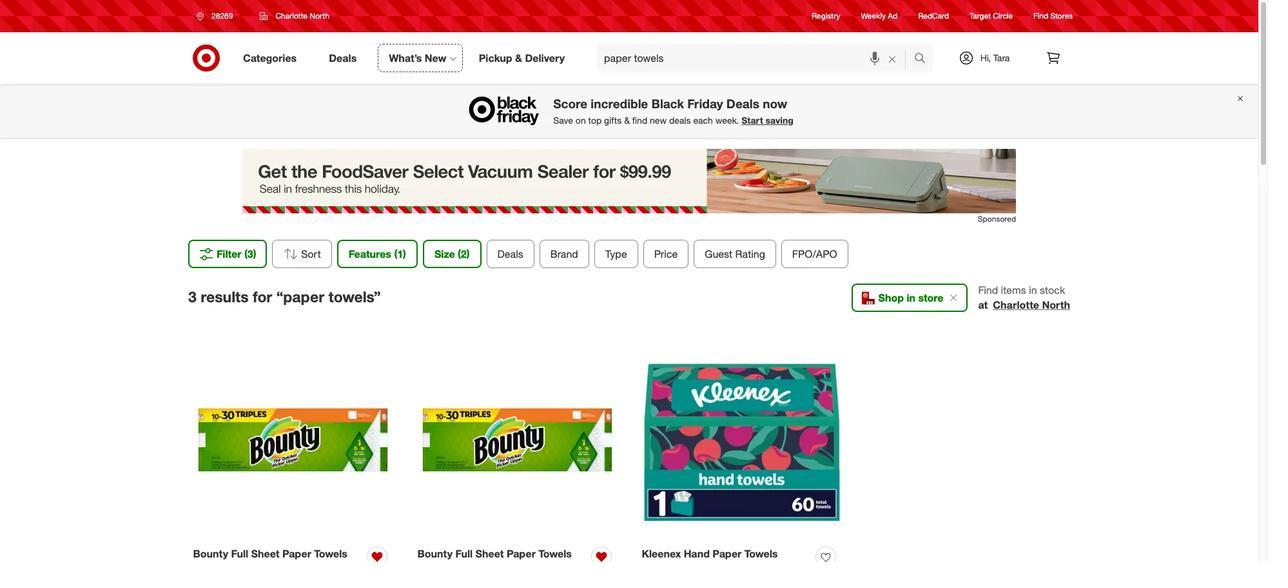 Task type: locate. For each thing, give the bounding box(es) containing it.
features (1)
[[348, 248, 406, 261]]

1 horizontal spatial in
[[1029, 284, 1037, 297]]

full
[[231, 548, 248, 560], [456, 548, 473, 560]]

each
[[693, 115, 713, 126]]

bounty for 1st bounty full sheet paper towels "link" from the left
[[193, 548, 228, 560]]

sort
[[301, 248, 321, 261]]

target
[[970, 11, 991, 21]]

new
[[425, 51, 447, 64]]

guest
[[705, 248, 732, 261]]

redcard
[[918, 11, 949, 21]]

"paper
[[276, 287, 324, 306]]

search
[[909, 53, 940, 66]]

2 sheet from the left
[[476, 548, 504, 560]]

0 horizontal spatial find
[[979, 284, 998, 297]]

redcard link
[[918, 11, 949, 22]]

(3)
[[244, 248, 256, 261]]

north up deals link
[[310, 11, 329, 21]]

1 horizontal spatial sheet
[[476, 548, 504, 560]]

0 horizontal spatial charlotte
[[276, 11, 308, 21]]

0 vertical spatial find
[[1034, 11, 1049, 21]]

in inside find items in stock at charlotte north
[[1029, 284, 1037, 297]]

find items in stock at charlotte north
[[979, 284, 1070, 312]]

1 full from the left
[[231, 548, 248, 560]]

bounty full sheet paper towels for 1st bounty full sheet paper towels "link" from the left
[[193, 548, 348, 560]]

0 horizontal spatial paper
[[282, 548, 311, 560]]

deals
[[329, 51, 357, 64], [727, 96, 760, 111], [497, 248, 523, 261]]

0 horizontal spatial sheet
[[251, 548, 280, 560]]

1 horizontal spatial deals
[[497, 248, 523, 261]]

kleenex hand paper towels image
[[642, 340, 841, 540], [642, 340, 841, 540]]

kleenex
[[642, 548, 681, 560]]

1 paper from the left
[[282, 548, 311, 560]]

2 horizontal spatial towels
[[745, 548, 778, 560]]

1 horizontal spatial find
[[1034, 11, 1049, 21]]

1 vertical spatial north
[[1042, 299, 1070, 312]]

filter (3) button
[[188, 240, 267, 268]]

& right pickup
[[515, 51, 522, 64]]

bounty full sheet paper towels
[[193, 548, 348, 560], [418, 548, 572, 560]]

charlotte
[[276, 11, 308, 21], [993, 299, 1040, 312]]

&
[[515, 51, 522, 64], [624, 115, 630, 126]]

hi, tara
[[981, 52, 1010, 63]]

find
[[632, 115, 648, 126]]

weekly ad link
[[861, 11, 898, 22]]

0 vertical spatial deals
[[329, 51, 357, 64]]

store
[[919, 292, 944, 304]]

1 vertical spatial &
[[624, 115, 630, 126]]

search button
[[909, 44, 940, 75]]

0 vertical spatial &
[[515, 51, 522, 64]]

registry link
[[812, 11, 841, 22]]

deals
[[669, 115, 691, 126]]

0 vertical spatial charlotte
[[276, 11, 308, 21]]

3
[[188, 287, 197, 306]]

guest rating button
[[694, 240, 776, 268]]

deals down charlotte north
[[329, 51, 357, 64]]

2 bounty full sheet paper towels from the left
[[418, 548, 572, 560]]

in
[[1029, 284, 1037, 297], [907, 292, 916, 304]]

2 horizontal spatial paper
[[713, 548, 742, 560]]

2 paper from the left
[[507, 548, 536, 560]]

deals for deals link
[[329, 51, 357, 64]]

hi,
[[981, 52, 991, 63]]

1 horizontal spatial &
[[624, 115, 630, 126]]

2 bounty full sheet paper towels link from the left
[[418, 547, 572, 562]]

charlotte down items on the right of page
[[993, 299, 1040, 312]]

find up the at
[[979, 284, 998, 297]]

2 horizontal spatial deals
[[727, 96, 760, 111]]

tara
[[994, 52, 1010, 63]]

1 vertical spatial find
[[979, 284, 998, 297]]

deals up start
[[727, 96, 760, 111]]

in up charlotte north button
[[1029, 284, 1037, 297]]

1 horizontal spatial full
[[456, 548, 473, 560]]

0 vertical spatial north
[[310, 11, 329, 21]]

2 full from the left
[[456, 548, 473, 560]]

1 horizontal spatial towels
[[539, 548, 572, 560]]

categories link
[[232, 44, 313, 72]]

weekly ad
[[861, 11, 898, 21]]

saving
[[766, 115, 794, 126]]

1 horizontal spatial bounty
[[418, 548, 453, 560]]

2 vertical spatial deals
[[497, 248, 523, 261]]

bounty
[[193, 548, 228, 560], [418, 548, 453, 560]]

target circle
[[970, 11, 1013, 21]]

paper
[[282, 548, 311, 560], [507, 548, 536, 560], [713, 548, 742, 560]]

charlotte up categories link at the top left
[[276, 11, 308, 21]]

towels
[[314, 548, 348, 560], [539, 548, 572, 560], [745, 548, 778, 560]]

What can we help you find? suggestions appear below search field
[[597, 44, 918, 72]]

1 vertical spatial charlotte
[[993, 299, 1040, 312]]

1 towels from the left
[[314, 548, 348, 560]]

0 horizontal spatial deals
[[329, 51, 357, 64]]

1 bounty full sheet paper towels from the left
[[193, 548, 348, 560]]

1 horizontal spatial bounty full sheet paper towels
[[418, 548, 572, 560]]

& inside the score incredible black friday deals now save on top gifts & find new deals each week. start saving
[[624, 115, 630, 126]]

in left store
[[907, 292, 916, 304]]

full for 1st bounty full sheet paper towels "link" from the left
[[231, 548, 248, 560]]

find inside find items in stock at charlotte north
[[979, 284, 998, 297]]

find stores link
[[1034, 11, 1073, 22]]

deals button
[[486, 240, 534, 268]]

1 vertical spatial deals
[[727, 96, 760, 111]]

what's
[[389, 51, 422, 64]]

sheet for first bounty full sheet paper towels "link" from right
[[476, 548, 504, 560]]

0 horizontal spatial towels
[[314, 548, 348, 560]]

deals inside the score incredible black friday deals now save on top gifts & find new deals each week. start saving
[[727, 96, 760, 111]]

bounty full sheet paper towels link
[[193, 547, 348, 562], [418, 547, 572, 562]]

shop in store button
[[852, 284, 968, 312]]

incredible
[[591, 96, 648, 111]]

deals right (2)
[[497, 248, 523, 261]]

0 horizontal spatial bounty full sheet paper towels link
[[193, 547, 348, 562]]

& left find
[[624, 115, 630, 126]]

sponsored
[[978, 214, 1016, 224]]

1 horizontal spatial paper
[[507, 548, 536, 560]]

ad
[[888, 11, 898, 21]]

north
[[310, 11, 329, 21], [1042, 299, 1070, 312]]

1 bounty from the left
[[193, 548, 228, 560]]

towels for 1st bounty full sheet paper towels "link" from the left
[[314, 548, 348, 560]]

north down stock
[[1042, 299, 1070, 312]]

find left the stores at the top right of the page
[[1034, 11, 1049, 21]]

0 horizontal spatial bounty
[[193, 548, 228, 560]]

black
[[652, 96, 684, 111]]

2 towels from the left
[[539, 548, 572, 560]]

0 horizontal spatial north
[[310, 11, 329, 21]]

new
[[650, 115, 667, 126]]

0 horizontal spatial in
[[907, 292, 916, 304]]

0 horizontal spatial bounty full sheet paper towels
[[193, 548, 348, 560]]

3 paper from the left
[[713, 548, 742, 560]]

1 horizontal spatial bounty full sheet paper towels link
[[418, 547, 572, 562]]

stores
[[1051, 11, 1073, 21]]

shop
[[879, 292, 904, 304]]

at
[[979, 299, 988, 312]]

find
[[1034, 11, 1049, 21], [979, 284, 998, 297]]

pickup
[[479, 51, 512, 64]]

charlotte inside dropdown button
[[276, 11, 308, 21]]

bounty full sheet paper towels image
[[193, 340, 392, 540], [193, 340, 392, 540], [418, 340, 617, 540], [418, 340, 617, 540]]

3 results for "paper towels"
[[188, 287, 381, 306]]

2 bounty from the left
[[418, 548, 453, 560]]

deals inside 'button'
[[497, 248, 523, 261]]

0 horizontal spatial full
[[231, 548, 248, 560]]

1 horizontal spatial north
[[1042, 299, 1070, 312]]

north inside charlotte north dropdown button
[[310, 11, 329, 21]]

1 horizontal spatial charlotte
[[993, 299, 1040, 312]]

towels for first bounty full sheet paper towels "link" from right
[[539, 548, 572, 560]]

in inside button
[[907, 292, 916, 304]]

1 sheet from the left
[[251, 548, 280, 560]]

fpo/apo
[[792, 248, 837, 261]]

north inside find items in stock at charlotte north
[[1042, 299, 1070, 312]]



Task type: vqa. For each thing, say whether or not it's contained in the screenshot.
FULL
yes



Task type: describe. For each thing, give the bounding box(es) containing it.
results
[[201, 287, 249, 306]]

hand
[[684, 548, 710, 560]]

find stores
[[1034, 11, 1073, 21]]

1 bounty full sheet paper towels link from the left
[[193, 547, 348, 562]]

now
[[763, 96, 787, 111]]

28269 button
[[188, 5, 247, 28]]

paper for 1st bounty full sheet paper towels "link" from the left
[[282, 548, 311, 560]]

for
[[253, 287, 272, 306]]

categories
[[243, 51, 297, 64]]

brand button
[[539, 240, 589, 268]]

delivery
[[525, 51, 565, 64]]

start
[[742, 115, 763, 126]]

friday
[[688, 96, 723, 111]]

features
[[348, 248, 391, 261]]

sheet for 1st bounty full sheet paper towels "link" from the left
[[251, 548, 280, 560]]

what's new link
[[378, 44, 463, 72]]

what's new
[[389, 51, 447, 64]]

deals for deals 'button'
[[497, 248, 523, 261]]

target circle link
[[970, 11, 1013, 22]]

registry
[[812, 11, 841, 21]]

size (2)
[[434, 248, 469, 261]]

weekly
[[861, 11, 886, 21]]

towels"
[[329, 287, 381, 306]]

price
[[654, 248, 678, 261]]

28269
[[212, 11, 233, 21]]

rating
[[735, 248, 765, 261]]

fpo/apo button
[[781, 240, 848, 268]]

type
[[605, 248, 627, 261]]

bounty full sheet paper towels for first bounty full sheet paper towels "link" from right
[[418, 548, 572, 560]]

3 towels from the left
[[745, 548, 778, 560]]

filter
[[217, 248, 242, 261]]

advertisement region
[[242, 149, 1016, 213]]

pickup & delivery link
[[468, 44, 581, 72]]

shop in store
[[879, 292, 944, 304]]

pickup & delivery
[[479, 51, 565, 64]]

deals link
[[318, 44, 373, 72]]

paper for first bounty full sheet paper towels "link" from right
[[507, 548, 536, 560]]

type button
[[594, 240, 638, 268]]

on
[[576, 115, 586, 126]]

kleenex hand paper towels link
[[642, 547, 778, 562]]

0 horizontal spatial &
[[515, 51, 522, 64]]

charlotte north button
[[993, 298, 1070, 313]]

find for find items in stock at charlotte north
[[979, 284, 998, 297]]

save
[[553, 115, 573, 126]]

stock
[[1040, 284, 1065, 297]]

full for first bounty full sheet paper towels "link" from right
[[456, 548, 473, 560]]

charlotte north button
[[252, 5, 338, 28]]

sort button
[[272, 240, 332, 268]]

find for find stores
[[1034, 11, 1049, 21]]

filter (3)
[[217, 248, 256, 261]]

circle
[[993, 11, 1013, 21]]

brand
[[550, 248, 578, 261]]

top
[[588, 115, 602, 126]]

items
[[1001, 284, 1026, 297]]

charlotte inside find items in stock at charlotte north
[[993, 299, 1040, 312]]

week.
[[716, 115, 739, 126]]

size
[[434, 248, 455, 261]]

(1)
[[394, 248, 406, 261]]

price button
[[643, 240, 689, 268]]

score
[[553, 96, 587, 111]]

charlotte north
[[276, 11, 329, 21]]

guest rating
[[705, 248, 765, 261]]

kleenex hand paper towels
[[642, 548, 778, 560]]

bounty for first bounty full sheet paper towels "link" from right
[[418, 548, 453, 560]]

gifts
[[604, 115, 622, 126]]

(2)
[[458, 248, 469, 261]]

score incredible black friday deals now save on top gifts & find new deals each week. start saving
[[553, 96, 794, 126]]



